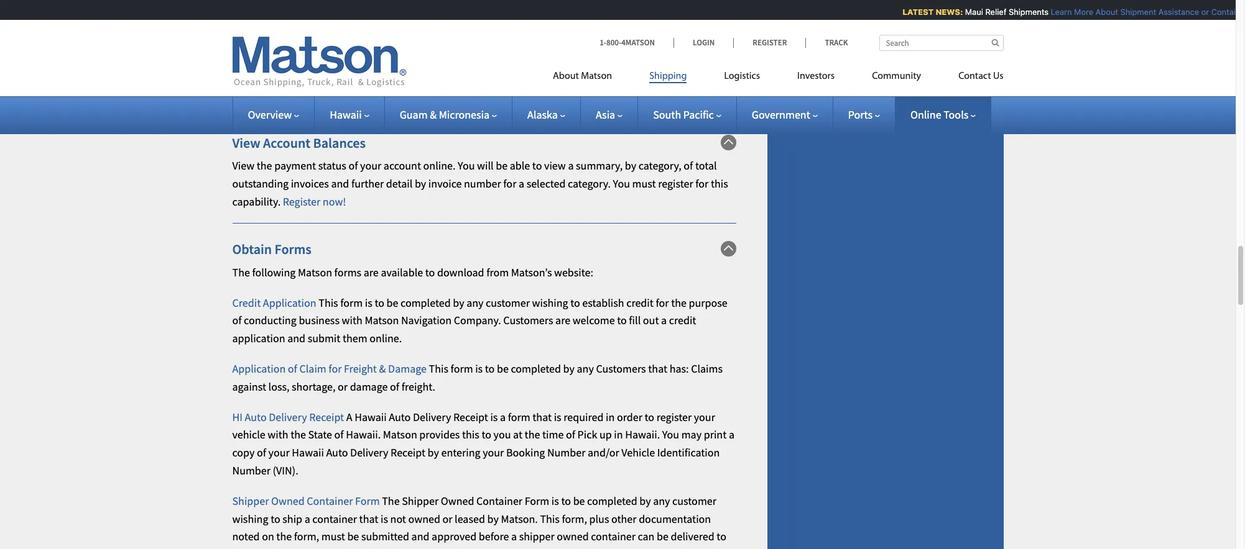 Task type: vqa. For each thing, say whether or not it's contained in the screenshot.
PASSWORD: 'password field'
no



Task type: locate. For each thing, give the bounding box(es) containing it.
matson down freight. on the left of page
[[383, 428, 417, 443]]

a left "method"
[[348, 52, 353, 66]]

number
[[464, 177, 501, 191]]

1 vertical spatial view
[[232, 159, 255, 173]]

a hawaii auto delivery receipt is a form that is required in order to register your vehicle with the state of hawaii. matson provides this to you at the time of pick up in hawaii. you may print a copy of your hawaii auto delivery receipt by entering your booking number and/or vehicle identification number
[[232, 410, 735, 478]]

2 view from the top
[[232, 159, 255, 173]]

2 horizontal spatial that
[[648, 362, 668, 376]]

0 vertical spatial invoices
[[640, 52, 678, 66]]

form up submitted
[[355, 494, 380, 509]]

the down ship
[[276, 530, 292, 545]]

2 vertical spatial this
[[540, 512, 560, 527]]

series.
[[258, 88, 288, 102]]

1 horizontal spatial this
[[429, 362, 449, 376]]

establish
[[583, 296, 624, 310]]

owned right not
[[408, 512, 440, 527]]

1 horizontal spatial with
[[342, 314, 363, 328]]

wishing
[[532, 296, 568, 310], [232, 512, 268, 527]]

standardized
[[394, 70, 454, 84]]

by inside this form is to be completed by any customer wishing to establish credit for the purpose of conducting business with matson navigation company. customers are welcome to fill out a credit application and submit them online.
[[453, 296, 464, 310]]

a
[[348, 52, 353, 66], [568, 159, 574, 173], [519, 177, 524, 191], [661, 314, 667, 328], [500, 410, 506, 425], [729, 428, 735, 443], [305, 512, 310, 527], [511, 530, 517, 545]]

register now!
[[283, 194, 346, 209]]

edi
[[232, 52, 248, 66]]

invoices inside view the payment status of your account online. you will be able to view a summary, by category, of total outstanding invoices and further detail by invoice number for a selected category. you must register for this capability.
[[291, 177, 329, 191]]

customer up documentation
[[673, 494, 717, 509]]

damage
[[388, 362, 427, 376]]

hawaii up balances
[[330, 108, 362, 122]]

1 horizontal spatial delivery
[[350, 446, 389, 460]]

by up documentation
[[640, 494, 651, 509]]

1 vertical spatial wishing
[[232, 512, 268, 527]]

container inside the shipper owned container form is to be completed by any customer wishing to ship a container that is not owned or leased by matson. this form, plus other documentation noted on the form, must be submitted and approved before a shipper owned container can be delivered to matson.
[[477, 494, 523, 509]]

& right guam at the left of page
[[430, 108, 437, 122]]

0 horizontal spatial owned
[[271, 494, 305, 509]]

login link
[[674, 37, 734, 48]]

a
[[346, 410, 352, 425]]

application
[[232, 332, 285, 346]]

0 vertical spatial customer
[[486, 296, 530, 310]]

credit application link
[[232, 296, 316, 310]]

must inside the shipper owned container form is to be completed by any customer wishing to ship a container that is not owned or leased by matson. this form, plus other documentation noted on the form, must be submitted and approved before a shipper owned container can be delivered to matson.
[[322, 530, 345, 545]]

provides up edi;
[[305, 52, 346, 66]]

you down summary,
[[613, 177, 630, 191]]

and left submit
[[288, 332, 305, 346]]

2 shipper from the left
[[402, 494, 439, 509]]

register down category,
[[658, 177, 693, 191]]

edi technology provides a method of automation for large volume transactions. freight invoices are available via edi; matson supports standardized x12 transactions in both the ocean (300) and motor carrier (200) series.
[[232, 52, 728, 102]]

1 vertical spatial provides
[[420, 428, 460, 443]]

1 horizontal spatial shipper
[[402, 494, 439, 509]]

against
[[232, 380, 266, 394]]

None search field
[[879, 35, 1004, 51]]

the inside view the payment status of your account online. you will be able to view a summary, by category, of total outstanding invoices and further detail by invoice number for a selected category. you must register for this capability.
[[257, 159, 272, 173]]

x12
[[457, 70, 474, 84]]

that inside that has: claims against loss, shortage, or damage of freight.
[[648, 362, 668, 376]]

at
[[513, 428, 523, 443]]

2 vertical spatial completed
[[587, 494, 638, 509]]

to
[[532, 159, 542, 173], [425, 266, 435, 280], [375, 296, 384, 310], [571, 296, 580, 310], [617, 314, 627, 328], [485, 362, 495, 376], [645, 410, 655, 425], [482, 428, 491, 443], [561, 494, 571, 509], [271, 512, 280, 527], [717, 530, 727, 545]]

container down shipper owned container form link
[[313, 512, 357, 527]]

matson down transactions.
[[581, 72, 612, 81]]

the inside this form is to be completed by any customer wishing to establish credit for the purpose of conducting business with matson navigation company. customers are welcome to fill out a credit application and submit them online.
[[671, 296, 687, 310]]

by left category,
[[625, 159, 637, 173]]

hawaii
[[330, 108, 362, 122], [355, 410, 387, 425], [292, 446, 324, 460]]

this down the total
[[711, 177, 728, 191]]

0 horizontal spatial with
[[268, 428, 288, 443]]

register up "top menu" navigation
[[753, 37, 787, 48]]

are right forms
[[364, 266, 379, 280]]

with
[[342, 314, 363, 328], [268, 428, 288, 443]]

state
[[308, 428, 332, 443]]

available inside edi technology provides a method of automation for large volume transactions. freight invoices are available via edi; matson supports standardized x12 transactions in both the ocean (300) and motor carrier (200) series.
[[232, 70, 275, 84]]

0 vertical spatial you
[[458, 159, 475, 173]]

0 horizontal spatial delivery
[[269, 410, 307, 425]]

you left the may
[[662, 428, 679, 443]]

website:
[[554, 266, 594, 280]]

2 vertical spatial available
[[381, 266, 423, 280]]

register inside view the payment status of your account online. you will be able to view a summary, by category, of total outstanding invoices and further detail by invoice number for a selected category. you must register for this capability.
[[658, 177, 693, 191]]

backtop image
[[721, 242, 736, 257]]

matson down "forms" on the top of the page
[[298, 266, 332, 280]]

shipping
[[650, 72, 687, 81]]

selected
[[527, 177, 566, 191]]

0 horizontal spatial must
[[322, 530, 345, 545]]

the for following
[[232, 266, 250, 280]]

available up (200)
[[232, 70, 275, 84]]

0 vertical spatial any
[[467, 296, 484, 310]]

is up them
[[365, 296, 373, 310]]

2 horizontal spatial any
[[653, 494, 670, 509]]

be inside view the payment status of your account online. you will be able to view a summary, by category, of total outstanding invoices and further detail by invoice number for a selected category. you must register for this capability.
[[496, 159, 508, 173]]

0 horizontal spatial any
[[467, 296, 484, 310]]

or right assistance
[[1197, 7, 1205, 17]]

1 vertical spatial customer
[[673, 494, 717, 509]]

by inside a hawaii auto delivery receipt is a form that is required in order to register your vehicle with the state of hawaii. matson provides this to you at the time of pick up in hawaii. you may print a copy of your hawaii auto delivery receipt by entering your booking number and/or vehicle identification number
[[428, 446, 439, 460]]

application up conducting
[[263, 296, 316, 310]]

customers
[[503, 314, 553, 328], [596, 362, 646, 376]]

for inside edi technology provides a method of automation for large volume transactions. freight invoices are available via edi; matson supports standardized x12 transactions in both the ocean (300) and motor carrier (200) series.
[[464, 52, 477, 66]]

this up freight. on the left of page
[[429, 362, 449, 376]]

account
[[263, 134, 311, 152]]

0 vertical spatial in
[[536, 70, 545, 84]]

request.
[[424, 21, 463, 36]]

with down the hi auto delivery receipt
[[268, 428, 288, 443]]

backtop image
[[721, 135, 736, 150]]

0 vertical spatial that
[[648, 362, 668, 376]]

0 horizontal spatial wishing
[[232, 512, 268, 527]]

that up time
[[533, 410, 552, 425]]

is inside this form is to be completed by any customer wishing to establish credit for the purpose of conducting business with matson navigation company. customers are welcome to fill out a credit application and submit them online.
[[365, 296, 373, 310]]

online tools link
[[911, 108, 976, 122]]

(vin) .
[[273, 464, 298, 478]]

1 horizontal spatial that
[[533, 410, 552, 425]]

invoice
[[429, 177, 462, 191]]

completed
[[401, 296, 451, 310], [511, 362, 561, 376], [587, 494, 638, 509]]

shipper inside the shipper owned container form is to be completed by any customer wishing to ship a container that is not owned or leased by matson. this form, plus other documentation noted on the form, must be submitted and approved before a shipper owned container can be delivered to matson.
[[402, 494, 439, 509]]

0 vertical spatial container
[[313, 512, 357, 527]]

freight inside edi technology provides a method of automation for large volume transactions. freight invoices are available via edi; matson supports standardized x12 transactions in both the ocean (300) and motor carrier (200) series.
[[605, 52, 638, 66]]

1 hawaii. from the left
[[346, 428, 381, 443]]

view inside view the payment status of your account online. you will be able to view a summary, by category, of total outstanding invoices and further detail by invoice number for a selected category. you must register for this capability.
[[232, 159, 255, 173]]

the shipper owned container form is to be completed by any customer wishing to ship a container that is not owned or leased by matson. this form, plus other documentation noted on the form, must be submitted and approved before a shipper owned container can be delivered to matson.
[[232, 494, 727, 550]]

wishing inside the shipper owned container form is to be completed by any customer wishing to ship a container that is not owned or leased by matson. this form, plus other documentation noted on the form, must be submitted and approved before a shipper owned container can be delivered to matson.
[[232, 512, 268, 527]]

be
[[496, 159, 508, 173], [387, 296, 398, 310], [497, 362, 509, 376], [573, 494, 585, 509], [347, 530, 359, 545], [657, 530, 669, 545]]

a inside this form is to be completed by any customer wishing to establish credit for the purpose of conducting business with matson navigation company. customers are welcome to fill out a credit application and submit them online.
[[661, 314, 667, 328]]

1 vertical spatial register
[[283, 194, 321, 209]]

and up now!
[[331, 177, 349, 191]]

the up not
[[382, 494, 400, 509]]

of inside edi technology provides a method of automation for large volume transactions. freight invoices are available via edi; matson supports standardized x12 transactions in both the ocean (300) and motor carrier (200) series.
[[395, 52, 404, 66]]

freight up damage
[[344, 362, 377, 376]]

status
[[318, 159, 346, 173]]

1- right #
[[543, 21, 552, 36]]

of down credit at the left bottom
[[232, 314, 242, 328]]

1 shipper from the left
[[232, 494, 269, 509]]

1 horizontal spatial customer
[[673, 494, 717, 509]]

1 vertical spatial about
[[553, 72, 579, 81]]

online.
[[423, 159, 456, 173], [370, 332, 402, 346]]

0 vertical spatial must
[[632, 177, 656, 191]]

1 view from the top
[[232, 134, 260, 152]]

this up shipper
[[540, 512, 560, 527]]

1 horizontal spatial freight
[[605, 52, 638, 66]]

2 owned from the left
[[441, 494, 474, 509]]

1 vertical spatial 1-
[[600, 37, 607, 48]]

2 vertical spatial that
[[359, 512, 378, 527]]

detail
[[386, 177, 413, 191]]

2 form from the left
[[525, 494, 550, 509]]

learn more about shipment assistance or container link
[[1047, 7, 1246, 17]]

matson. down the noted on the left bottom of the page
[[232, 548, 269, 550]]

your up further
[[360, 159, 382, 173]]

register up the may
[[657, 410, 692, 425]]

vehicle
[[622, 446, 655, 460]]

for
[[464, 52, 477, 66], [503, 177, 517, 191], [696, 177, 709, 191], [656, 296, 669, 310], [329, 362, 342, 376]]

latest news: maui relief shipments learn more about shipment assistance or container 
[[898, 7, 1246, 17]]

in inside edi technology provides a method of automation for large volume transactions. freight invoices are available via edi; matson supports standardized x12 transactions in both the ocean (300) and motor carrier (200) series.
[[536, 70, 545, 84]]

#
[[535, 21, 541, 36]]

register link
[[734, 37, 806, 48]]

must
[[632, 177, 656, 191], [322, 530, 345, 545]]

0 horizontal spatial this
[[462, 428, 480, 443]]

1 vertical spatial any
[[577, 362, 594, 376]]

auto down freight. on the left of page
[[389, 410, 411, 425]]

customer
[[486, 296, 530, 310], [673, 494, 717, 509]]

hawaii up .
[[292, 446, 324, 460]]

delivered
[[671, 530, 715, 545]]

0 horizontal spatial auto
[[245, 410, 267, 425]]

0 vertical spatial on
[[410, 21, 422, 36]]

0 horizontal spatial the
[[232, 266, 250, 280]]

that left the has:
[[648, 362, 668, 376]]

you inside a hawaii auto delivery receipt is a form that is required in order to register your vehicle with the state of hawaii. matson provides this to you at the time of pick up in hawaii. you may print a copy of your hawaii auto delivery receipt by entering your booking number and/or vehicle identification number
[[662, 428, 679, 443]]

of right "method"
[[395, 52, 404, 66]]

matson inside a hawaii auto delivery receipt is a form that is required in order to register your vehicle with the state of hawaii. matson provides this to you at the time of pick up in hawaii. you may print a copy of your hawaii auto delivery receipt by entering your booking number and/or vehicle identification number
[[383, 428, 417, 443]]

0 vertical spatial with
[[342, 314, 363, 328]]

transactions
[[476, 70, 534, 84]]

hawaii. down a
[[346, 428, 381, 443]]

1 horizontal spatial or
[[443, 512, 453, 527]]

credit
[[627, 296, 654, 310], [669, 314, 696, 328]]

alaska
[[528, 108, 558, 122]]

1 horizontal spatial container
[[477, 494, 523, 509]]

1 horizontal spatial matson.
[[501, 512, 538, 527]]

the down the hi auto delivery receipt
[[291, 428, 306, 443]]

a right print
[[729, 428, 735, 443]]

guam & micronesia
[[400, 108, 490, 122]]

1 horizontal spatial must
[[632, 177, 656, 191]]

following
[[252, 266, 296, 280]]

1 horizontal spatial &
[[430, 108, 437, 122]]

2 vertical spatial form
[[508, 410, 530, 425]]

1 vertical spatial that
[[533, 410, 552, 425]]

online. right them
[[370, 332, 402, 346]]

1 horizontal spatial this
[[711, 177, 728, 191]]

submitted
[[361, 530, 409, 545]]

up
[[600, 428, 612, 443]]

9-
[[572, 21, 581, 36]]

shortage,
[[292, 380, 336, 394]]

view for view account balances
[[232, 134, 260, 152]]

about matson
[[553, 72, 612, 81]]

provides inside edi technology provides a method of automation for large volume transactions. freight invoices are available via edi; matson supports standardized x12 transactions in both the ocean (300) and motor carrier (200) series.
[[305, 52, 346, 66]]

a inside edi technology provides a method of automation for large volume transactions. freight invoices are available via edi; matson supports standardized x12 transactions in both the ocean (300) and motor carrier (200) series.
[[348, 52, 353, 66]]

1 vertical spatial number
[[232, 464, 271, 478]]

on right the noted on the left bottom of the page
[[262, 530, 274, 545]]

by left 'entering'
[[428, 446, 439, 460]]

1 vertical spatial or
[[338, 380, 348, 394]]

register left now!
[[283, 194, 321, 209]]

be inside this form is to be completed by any customer wishing to establish credit for the purpose of conducting business with matson navigation company. customers are welcome to fill out a credit application and submit them online.
[[387, 296, 398, 310]]

1 horizontal spatial completed
[[511, 362, 561, 376]]

online. up the invoice
[[423, 159, 456, 173]]

form down company.
[[451, 362, 473, 376]]

1 vertical spatial freight
[[344, 362, 377, 376]]

on left request.
[[410, 21, 422, 36]]

your up print
[[694, 410, 715, 425]]

any inside the shipper owned container form is to be completed by any customer wishing to ship a container that is not owned or leased by matson. this form, plus other documentation noted on the form, must be submitted and approved before a shipper owned container can be delivered to matson.
[[653, 494, 670, 509]]

0 vertical spatial form
[[340, 296, 363, 310]]

800- right #
[[552, 21, 572, 36]]

0 horizontal spatial that
[[359, 512, 378, 527]]

2 vertical spatial any
[[653, 494, 670, 509]]

available right forms
[[381, 266, 423, 280]]

print
[[704, 428, 727, 443]]

1 vertical spatial the
[[382, 494, 400, 509]]

and
[[646, 70, 664, 84], [331, 177, 349, 191], [288, 332, 305, 346], [412, 530, 430, 545]]

0 horizontal spatial freight
[[344, 362, 377, 376]]

online
[[911, 108, 942, 122]]

copy
[[232, 446, 255, 460]]

logistics link
[[706, 65, 779, 91]]

customers up order
[[596, 362, 646, 376]]

0 vertical spatial register
[[753, 37, 787, 48]]

0 vertical spatial online.
[[423, 159, 456, 173]]

0 horizontal spatial container
[[313, 512, 357, 527]]

2 horizontal spatial form
[[508, 410, 530, 425]]

1 horizontal spatial invoices
[[640, 52, 678, 66]]

1 horizontal spatial any
[[577, 362, 594, 376]]

application of claim for freight & damage this form is to be completed by any customers
[[232, 362, 646, 376]]

that
[[648, 362, 668, 376], [533, 410, 552, 425], [359, 512, 378, 527]]

2 horizontal spatial completed
[[587, 494, 638, 509]]

matson up them
[[365, 314, 399, 328]]

that up submitted
[[359, 512, 378, 527]]

matson. up shipper
[[501, 512, 538, 527]]

government
[[752, 108, 810, 122]]

1 horizontal spatial the
[[382, 494, 400, 509]]

provides inside a hawaii auto delivery receipt is a form that is required in order to register your vehicle with the state of hawaii. matson provides this to you at the time of pick up in hawaii. you may print a copy of your hawaii auto delivery receipt by entering your booking number and/or vehicle identification number
[[420, 428, 460, 443]]

this up 'entering'
[[462, 428, 480, 443]]

register for register now!
[[283, 194, 321, 209]]

0 vertical spatial wishing
[[532, 296, 568, 310]]

receipt left 'entering'
[[391, 446, 426, 460]]

about inside "top menu" navigation
[[553, 72, 579, 81]]

the inside the shipper owned container form is to be completed by any customer wishing to ship a container that is not owned or leased by matson. this form, plus other documentation noted on the form, must be submitted and approved before a shipper owned container can be delivered to matson.
[[382, 494, 400, 509]]

owned
[[271, 494, 305, 509], [441, 494, 474, 509]]

shipment
[[1116, 7, 1152, 17]]

delivery down freight. on the left of page
[[413, 410, 451, 425]]

0 vertical spatial this
[[319, 296, 338, 310]]

completed inside the shipper owned container form is to be completed by any customer wishing to ship a container that is not owned or leased by matson. this form, plus other documentation noted on the form, must be submitted and approved before a shipper owned container can be delivered to matson.
[[587, 494, 638, 509]]

1 horizontal spatial form
[[525, 494, 550, 509]]

0 vertical spatial register
[[658, 177, 693, 191]]

are left welcome
[[556, 314, 571, 328]]

are up motor
[[680, 52, 695, 66]]

0 horizontal spatial container
[[307, 494, 353, 509]]

0 vertical spatial the
[[232, 266, 250, 280]]

0 horizontal spatial number
[[232, 464, 271, 478]]

0 vertical spatial owned
[[408, 512, 440, 527]]

are inside edi technology provides a method of automation for large volume transactions. freight invoices are available via edi; matson supports standardized x12 transactions in both the ocean (300) and motor carrier (200) series.
[[680, 52, 695, 66]]

capability.
[[232, 194, 281, 209]]

register for register
[[753, 37, 787, 48]]

0 horizontal spatial &
[[379, 362, 386, 376]]

form,
[[562, 512, 587, 527], [294, 530, 319, 545]]

must down shipper owned container form
[[322, 530, 345, 545]]

1 horizontal spatial provides
[[420, 428, 460, 443]]

wishing down matson's
[[532, 296, 568, 310]]

1 vertical spatial register
[[657, 410, 692, 425]]

blue matson logo with ocean, shipping, truck, rail and logistics written beneath it. image
[[232, 37, 407, 88]]

2 vertical spatial in
[[614, 428, 623, 443]]

matson inside "top menu" navigation
[[581, 72, 612, 81]]

auto right hi
[[245, 410, 267, 425]]

community
[[872, 72, 921, 81]]

view up the outstanding
[[232, 159, 255, 173]]

for down able
[[503, 177, 517, 191]]

credit up fill
[[627, 296, 654, 310]]

and inside this form is to be completed by any customer wishing to establish credit for the purpose of conducting business with matson navigation company. customers are welcome to fill out a credit application and submit them online.
[[288, 332, 305, 346]]

the inside the shipper owned container form is to be completed by any customer wishing to ship a container that is not owned or leased by matson. this form, plus other documentation noted on the form, must be submitted and approved before a shipper owned container can be delivered to matson.
[[276, 530, 292, 545]]

about right more at the top of page
[[1091, 7, 1114, 17]]

a right "out"
[[661, 314, 667, 328]]

search image
[[992, 39, 999, 47]]

form
[[340, 296, 363, 310], [451, 362, 473, 376], [508, 410, 530, 425]]

shipper up the noted on the left bottom of the page
[[232, 494, 269, 509]]

matson.
[[501, 512, 538, 527], [232, 548, 269, 550]]

1 vertical spatial this
[[462, 428, 480, 443]]

a down able
[[519, 177, 524, 191]]

1 vertical spatial container
[[591, 530, 636, 545]]

the up the outstanding
[[257, 159, 272, 173]]

and left approved
[[412, 530, 430, 545]]

1-800-4matson
[[600, 37, 655, 48]]

claims
[[691, 362, 723, 376]]

the left purpose
[[671, 296, 687, 310]]

category.
[[568, 177, 611, 191]]

delivery down a
[[350, 446, 389, 460]]

0 vertical spatial hawaii
[[330, 108, 362, 122]]

about
[[1091, 7, 1114, 17], [553, 72, 579, 81]]

and inside edi technology provides a method of automation for large volume transactions. freight invoices are available via edi; matson supports standardized x12 transactions in both the ocean (300) and motor carrier (200) series.
[[646, 70, 664, 84]]

any up required
[[577, 362, 594, 376]]

required
[[564, 410, 604, 425]]

of
[[395, 52, 404, 66], [349, 159, 358, 173], [684, 159, 693, 173], [232, 314, 242, 328], [288, 362, 297, 376], [390, 380, 399, 394], [334, 428, 344, 443], [566, 428, 575, 443], [257, 446, 266, 460]]

to inside view the payment status of your account online. you will be able to view a summary, by category, of total outstanding invoices and further detail by invoice number for a selected category. you must register for this capability.
[[532, 159, 542, 173]]

noted
[[232, 530, 260, 545]]

investors link
[[779, 65, 854, 91]]

1 vertical spatial available
[[232, 70, 275, 84]]

0 vertical spatial application
[[263, 296, 316, 310]]

must down category,
[[632, 177, 656, 191]]

pacific
[[684, 108, 714, 122]]

receipt up state
[[309, 410, 344, 425]]

owned up leased
[[441, 494, 474, 509]]

container
[[1207, 7, 1244, 17], [307, 494, 353, 509], [477, 494, 523, 509]]

vehicle
[[232, 428, 265, 443]]

with inside a hawaii auto delivery receipt is a form that is required in order to register your vehicle with the state of hawaii. matson provides this to you at the time of pick up in hawaii. you may print a copy of your hawaii auto delivery receipt by entering your booking number and/or vehicle identification number
[[268, 428, 288, 443]]

owned up ship
[[271, 494, 305, 509]]

for up x12
[[464, 52, 477, 66]]

application up against
[[232, 362, 286, 376]]

matson right edi;
[[313, 70, 348, 84]]

that inside a hawaii auto delivery receipt is a form that is required in order to register your vehicle with the state of hawaii. matson provides this to you at the time of pick up in hawaii. you may print a copy of your hawaii auto delivery receipt by entering your booking number and/or vehicle identification number
[[533, 410, 552, 425]]

matson inside edi technology provides a method of automation for large volume transactions. freight invoices are available via edi; matson supports standardized x12 transactions in both the ocean (300) and motor carrier (200) series.
[[313, 70, 348, 84]]

a right view
[[568, 159, 574, 173]]

with up them
[[342, 314, 363, 328]]

you
[[494, 428, 511, 443]]

the down transactions.
[[571, 70, 587, 84]]

delivery down loss,
[[269, 410, 307, 425]]



Task type: describe. For each thing, give the bounding box(es) containing it.
balances
[[313, 134, 366, 152]]

1 vertical spatial hawaii
[[355, 410, 387, 425]]

billing
[[262, 21, 291, 36]]

matson inside this form is to be completed by any customer wishing to establish credit for the purpose of conducting business with matson navigation company. customers are welcome to fill out a credit application and submit them online.
[[365, 314, 399, 328]]

1 vertical spatial customers
[[596, 362, 646, 376]]

by right detail
[[415, 177, 426, 191]]

1 vertical spatial &
[[379, 362, 386, 376]]

application of claim for freight & damage link
[[232, 362, 427, 376]]

online. inside this form is to be completed by any customer wishing to establish credit for the purpose of conducting business with matson navigation company. customers are welcome to fill out a credit application and submit them online.
[[370, 332, 402, 346]]

obtain forms
[[232, 241, 312, 258]]

payment
[[274, 159, 316, 173]]

the following matson forms are available to download from matson's website:
[[232, 266, 594, 280]]

welcome
[[573, 314, 615, 328]]

1 horizontal spatial 1-
[[600, 37, 607, 48]]

2 hawaii. from the left
[[625, 428, 660, 443]]

credit application
[[232, 296, 316, 310]]

0 horizontal spatial owned
[[408, 512, 440, 527]]

on inside the shipper owned container form is to be completed by any customer wishing to ship a container that is not owned or leased by matson. this form, plus other documentation noted on the form, must be submitted and approved before a shipper owned container can be delivered to matson.
[[262, 530, 274, 545]]

of left claim
[[288, 362, 297, 376]]

form inside this form is to be completed by any customer wishing to establish credit for the purpose of conducting business with matson navigation company. customers are welcome to fill out a credit application and submit them online.
[[340, 296, 363, 310]]

is up shipper
[[552, 494, 559, 509]]

the right at
[[525, 428, 540, 443]]

0 vertical spatial form,
[[562, 512, 587, 527]]

the for shipper
[[382, 494, 400, 509]]

0 horizontal spatial you
[[458, 159, 475, 173]]

hi
[[232, 410, 243, 425]]

1 vertical spatial in
[[606, 410, 615, 425]]

a up you
[[500, 410, 506, 425]]

0 vertical spatial matson.
[[501, 512, 538, 527]]

maui
[[961, 7, 979, 17]]

of right the copy
[[257, 446, 266, 460]]

1 horizontal spatial you
[[613, 177, 630, 191]]

plus
[[589, 512, 609, 527]]

via
[[277, 70, 290, 84]]

community link
[[854, 65, 940, 91]]

0 vertical spatial 1-
[[543, 21, 552, 36]]

south pacific link
[[653, 108, 722, 122]]

contact us
[[959, 72, 1004, 81]]

obtain
[[232, 241, 272, 258]]

this inside this form is to be completed by any customer wishing to establish credit for the purpose of conducting business with matson navigation company. customers are welcome to fill out a credit application and submit them online.
[[319, 296, 338, 310]]

view account balances
[[232, 134, 366, 152]]

your down you
[[483, 446, 504, 460]]

approved
[[432, 530, 477, 545]]

your inside view the payment status of your account online. you will be able to view a summary, by category, of total outstanding invoices and further detail by invoice number for a selected category. you must register for this capability.
[[360, 159, 382, 173]]

completed inside this form is to be completed by any customer wishing to establish credit for the purpose of conducting business with matson navigation company. customers are welcome to fill out a credit application and submit them online.
[[401, 296, 451, 310]]

shipments
[[1004, 7, 1044, 17]]

contact
[[498, 21, 533, 36]]

customer inside the shipper owned container form is to be completed by any customer wishing to ship a container that is not owned or leased by matson. this form, plus other documentation noted on the form, must be submitted and approved before a shipper owned container can be delivered to matson.
[[673, 494, 717, 509]]

now!
[[323, 194, 346, 209]]

0 horizontal spatial credit
[[627, 296, 654, 310]]

2 horizontal spatial container
[[1207, 7, 1244, 17]]

method
[[356, 52, 393, 66]]

this inside view the payment status of your account online. you will be able to view a summary, by category, of total outstanding invoices and further detail by invoice number for a selected category. you must register for this capability.
[[711, 177, 728, 191]]

booking
[[506, 446, 545, 460]]

matson's
[[511, 266, 552, 280]]

track link
[[806, 37, 848, 48]]

loss,
[[268, 380, 290, 394]]

relief
[[981, 7, 1002, 17]]

and inside view the payment status of your account online. you will be able to view a summary, by category, of total outstanding invoices and further detail by invoice number for a selected category. you must register for this capability.
[[331, 177, 349, 191]]

of inside this form is to be completed by any customer wishing to establish credit for the purpose of conducting business with matson navigation company. customers are welcome to fill out a credit application and submit them online.
[[232, 314, 242, 328]]

and/or
[[588, 446, 619, 460]]

automation
[[406, 52, 461, 66]]

for inside this form is to be completed by any customer wishing to establish credit for the purpose of conducting business with matson navigation company. customers are welcome to fill out a credit application and submit them online.
[[656, 296, 669, 310]]

view for view the payment status of your account online. you will be able to view a summary, by category, of total outstanding invoices and further detail by invoice number for a selected category. you must register for this capability.
[[232, 159, 255, 173]]

1 vertical spatial form,
[[294, 530, 319, 545]]

your up '(vin)'
[[269, 446, 290, 460]]

of inside that has: claims against loss, shortage, or damage of freight.
[[390, 380, 399, 394]]

them
[[343, 332, 367, 346]]

is left not
[[381, 512, 388, 527]]

1 owned from the left
[[271, 494, 305, 509]]

transactions.
[[542, 52, 602, 66]]

.
[[296, 464, 298, 478]]

please
[[465, 21, 496, 36]]

0 horizontal spatial receipt
[[309, 410, 344, 425]]

1 horizontal spatial 800-
[[607, 37, 622, 48]]

a right ship
[[305, 512, 310, 527]]

faxed
[[232, 21, 260, 36]]

out
[[643, 314, 659, 328]]

is up time
[[554, 410, 562, 425]]

for right claim
[[329, 362, 342, 376]]

of left "pick"
[[566, 428, 575, 443]]

that inside the shipper owned container form is to be completed by any customer wishing to ship a container that is not owned or leased by matson. this form, plus other documentation noted on the form, must be submitted and approved before a shipper owned container can be delivered to matson.
[[359, 512, 378, 527]]

shipper
[[519, 530, 555, 545]]

guam & micronesia link
[[400, 108, 497, 122]]

asia
[[596, 108, 615, 122]]

carrier
[[696, 70, 728, 84]]

invoices inside edi technology provides a method of automation for large volume transactions. freight invoices are available via edi; matson supports standardized x12 transactions in both the ocean (300) and motor carrier (200) series.
[[640, 52, 678, 66]]

documentation
[[639, 512, 711, 527]]

1 vertical spatial form
[[451, 362, 473, 376]]

submit
[[308, 332, 341, 346]]

Search search field
[[879, 35, 1004, 51]]

1 vertical spatial application
[[232, 362, 286, 376]]

motor
[[667, 70, 694, 84]]

2 horizontal spatial receipt
[[453, 410, 488, 425]]

of left the total
[[684, 159, 693, 173]]

guam
[[400, 108, 428, 122]]

1 vertical spatial owned
[[557, 530, 589, 545]]

1 horizontal spatial receipt
[[391, 446, 426, 460]]

asia link
[[596, 108, 623, 122]]

credit
[[232, 296, 261, 310]]

or inside the shipper owned container form is to be completed by any customer wishing to ship a container that is not owned or leased by matson. this form, plus other documentation noted on the form, must be submitted and approved before a shipper owned container can be delivered to matson.
[[443, 512, 453, 527]]

is up you
[[491, 410, 498, 425]]

edi;
[[293, 70, 311, 84]]

view
[[544, 159, 566, 173]]

(300)
[[621, 70, 644, 84]]

shipper owned container form
[[232, 494, 380, 509]]

form inside a hawaii auto delivery receipt is a form that is required in order to register your vehicle with the state of hawaii. matson provides this to you at the time of pick up in hawaii. you may print a copy of your hawaii auto delivery receipt by entering your booking number and/or vehicle identification number
[[508, 410, 530, 425]]

customers inside this form is to be completed by any customer wishing to establish credit for the purpose of conducting business with matson navigation company. customers are welcome to fill out a credit application and submit them online.
[[503, 314, 553, 328]]

fill
[[629, 314, 641, 328]]

by up required
[[563, 362, 575, 376]]

damage
[[350, 380, 388, 394]]

owned inside the shipper owned container form is to be completed by any customer wishing to ship a container that is not owned or leased by matson. this form, plus other documentation noted on the form, must be submitted and approved before a shipper owned container can be delivered to matson.
[[441, 494, 474, 509]]

ocean
[[589, 70, 618, 84]]

from
[[487, 266, 509, 280]]

any inside this form is to be completed by any customer wishing to establish credit for the purpose of conducting business with matson navigation company. customers are welcome to fill out a credit application and submit them online.
[[467, 296, 484, 310]]

total
[[695, 159, 717, 173]]

investors
[[798, 72, 835, 81]]

top menu navigation
[[553, 65, 1004, 91]]

may
[[682, 428, 702, 443]]

2 horizontal spatial auto
[[389, 410, 411, 425]]

2 vertical spatial hawaii
[[292, 446, 324, 460]]

(200)
[[232, 88, 256, 102]]

by up before
[[487, 512, 499, 527]]

wishing inside this form is to be completed by any customer wishing to establish credit for the purpose of conducting business with matson navigation company. customers are welcome to fill out a credit application and submit them online.
[[532, 296, 568, 310]]

1 horizontal spatial number
[[547, 446, 586, 460]]

hi auto delivery receipt link
[[232, 410, 344, 425]]

assistance
[[1154, 7, 1195, 17]]

0 vertical spatial available
[[366, 21, 408, 36]]

conducting
[[244, 314, 297, 328]]

shipper owned container form link
[[232, 494, 380, 509]]

of right state
[[334, 428, 344, 443]]

online. inside view the payment status of your account online. you will be able to view a summary, by category, of total outstanding invoices and further detail by invoice number for a selected category. you must register for this capability.
[[423, 159, 456, 173]]

hi auto delivery receipt
[[232, 410, 344, 425]]

online tools
[[911, 108, 969, 122]]

2 horizontal spatial delivery
[[413, 410, 451, 425]]

faxed billing documents are available on request. please contact # 1-800-9-matson.
[[232, 21, 624, 36]]

or inside that has: claims against loss, shortage, or damage of freight.
[[338, 380, 348, 394]]

register now! link
[[283, 194, 346, 209]]

are inside this form is to be completed by any customer wishing to establish credit for the purpose of conducting business with matson navigation company. customers are welcome to fill out a credit application and submit them online.
[[556, 314, 571, 328]]

with inside this form is to be completed by any customer wishing to establish credit for the purpose of conducting business with matson navigation company. customers are welcome to fill out a credit application and submit them online.
[[342, 314, 363, 328]]

0 vertical spatial or
[[1197, 7, 1205, 17]]

1 horizontal spatial container
[[591, 530, 636, 545]]

this inside a hawaii auto delivery receipt is a form that is required in order to register your vehicle with the state of hawaii. matson provides this to you at the time of pick up in hawaii. you may print a copy of your hawaii auto delivery receipt by entering your booking number and/or vehicle identification number
[[462, 428, 480, 443]]

register inside a hawaii auto delivery receipt is a form that is required in order to register your vehicle with the state of hawaii. matson provides this to you at the time of pick up in hawaii. you may print a copy of your hawaii auto delivery receipt by entering your booking number and/or vehicle identification number
[[657, 410, 692, 425]]

leased
[[455, 512, 485, 527]]

is down this form is to be completed by any customer wishing to establish credit for the purpose of conducting business with matson navigation company. customers are welcome to fill out a credit application and submit them online. on the bottom of page
[[475, 362, 483, 376]]

1 vertical spatial matson.
[[232, 548, 269, 550]]

1 horizontal spatial about
[[1091, 7, 1114, 17]]

outstanding
[[232, 177, 289, 191]]

customer inside this form is to be completed by any customer wishing to establish credit for the purpose of conducting business with matson navigation company. customers are welcome to fill out a credit application and submit them online.
[[486, 296, 530, 310]]

1 horizontal spatial auto
[[326, 446, 348, 460]]

0 vertical spatial 800-
[[552, 21, 572, 36]]

contact
[[959, 72, 991, 81]]

1 form from the left
[[355, 494, 380, 509]]

1-800-4matson link
[[600, 37, 674, 48]]

1 vertical spatial completed
[[511, 362, 561, 376]]

a right before
[[511, 530, 517, 545]]

freight.
[[402, 380, 435, 394]]

latest
[[898, 7, 929, 17]]

this inside the shipper owned container form is to be completed by any customer wishing to ship a container that is not owned or leased by matson. this form, plus other documentation noted on the form, must be submitted and approved before a shipper owned container can be delivered to matson.
[[540, 512, 560, 527]]

are up "method"
[[348, 21, 363, 36]]

the inside edi technology provides a method of automation for large volume transactions. freight invoices are available via edi; matson supports standardized x12 transactions in both the ocean (300) and motor carrier (200) series.
[[571, 70, 587, 84]]

form inside the shipper owned container form is to be completed by any customer wishing to ship a container that is not owned or leased by matson. this form, plus other documentation noted on the form, must be submitted and approved before a shipper owned container can be delivered to matson.
[[525, 494, 550, 509]]

of right status
[[349, 159, 358, 173]]

account
[[384, 159, 421, 173]]

1 vertical spatial credit
[[669, 314, 696, 328]]

must inside view the payment status of your account online. you will be able to view a summary, by category, of total outstanding invoices and further detail by invoice number for a selected category. you must register for this capability.
[[632, 177, 656, 191]]

for down the total
[[696, 177, 709, 191]]

and inside the shipper owned container form is to be completed by any customer wishing to ship a container that is not owned or leased by matson. this form, plus other documentation noted on the form, must be submitted and approved before a shipper owned container can be delivered to matson.
[[412, 530, 430, 545]]

login
[[693, 37, 715, 48]]



